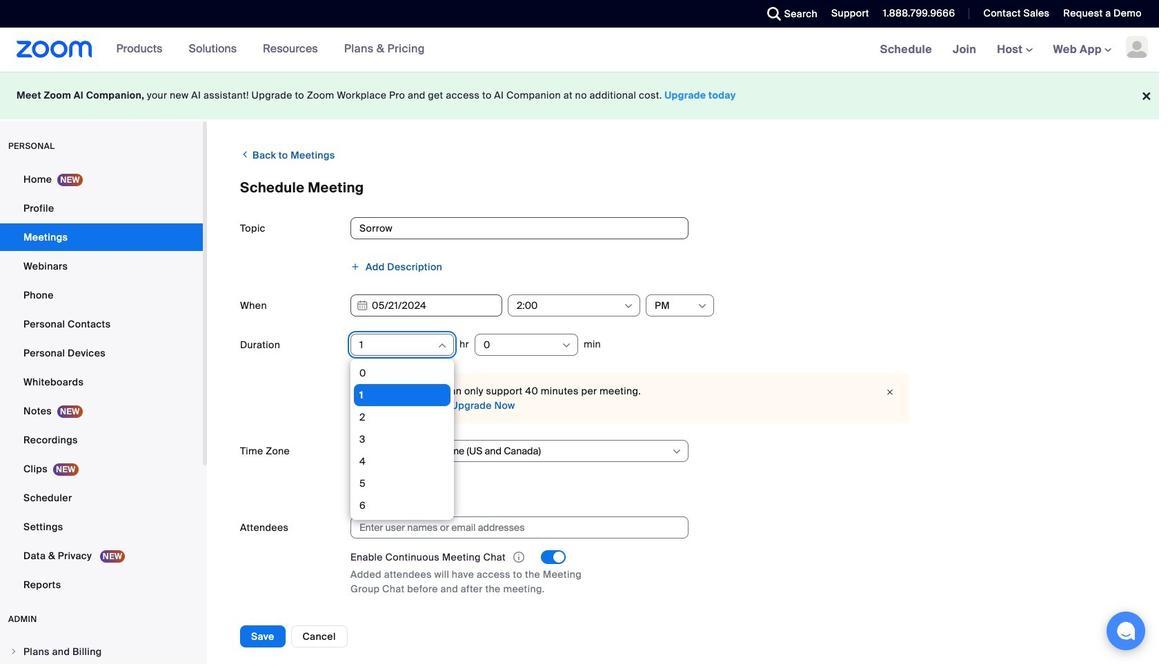 Task type: vqa. For each thing, say whether or not it's contained in the screenshot.
What is User Group? A User Group is a set of people who have similar interests, goals, or concerns.
no



Task type: describe. For each thing, give the bounding box(es) containing it.
select start time text field
[[517, 295, 622, 316]]

0 horizontal spatial show options image
[[561, 340, 572, 351]]

zoom logo image
[[17, 41, 92, 58]]

show options image
[[671, 446, 682, 458]]

meetings navigation
[[870, 28, 1159, 72]]

left image
[[240, 148, 250, 161]]

2 horizontal spatial show options image
[[697, 301, 708, 312]]

close image
[[882, 386, 898, 400]]

personal menu menu
[[0, 166, 203, 600]]

1 horizontal spatial show options image
[[623, 301, 634, 312]]



Task type: locate. For each thing, give the bounding box(es) containing it.
footer
[[0, 72, 1159, 119]]

option group
[[351, 614, 1126, 636]]

select time zone text field
[[360, 441, 671, 462]]

application
[[351, 550, 1126, 565]]

show options image
[[623, 301, 634, 312], [697, 301, 708, 312], [561, 340, 572, 351]]

right image
[[10, 648, 18, 656]]

product information navigation
[[92, 28, 435, 72]]

open chat image
[[1117, 622, 1136, 641]]

Persistent Chat, enter email address,Enter user names or email addresses text field
[[360, 518, 667, 538]]

profile picture image
[[1126, 36, 1148, 58]]

choose date text field
[[351, 295, 502, 317]]

banner
[[0, 28, 1159, 72]]

hide options image
[[437, 340, 448, 351]]

menu item
[[0, 639, 203, 665]]

list box
[[354, 362, 451, 665]]

add image
[[351, 262, 360, 272]]

learn more about enable continuous meeting chat image
[[509, 551, 529, 564]]

My Meeting text field
[[351, 217, 689, 239]]



